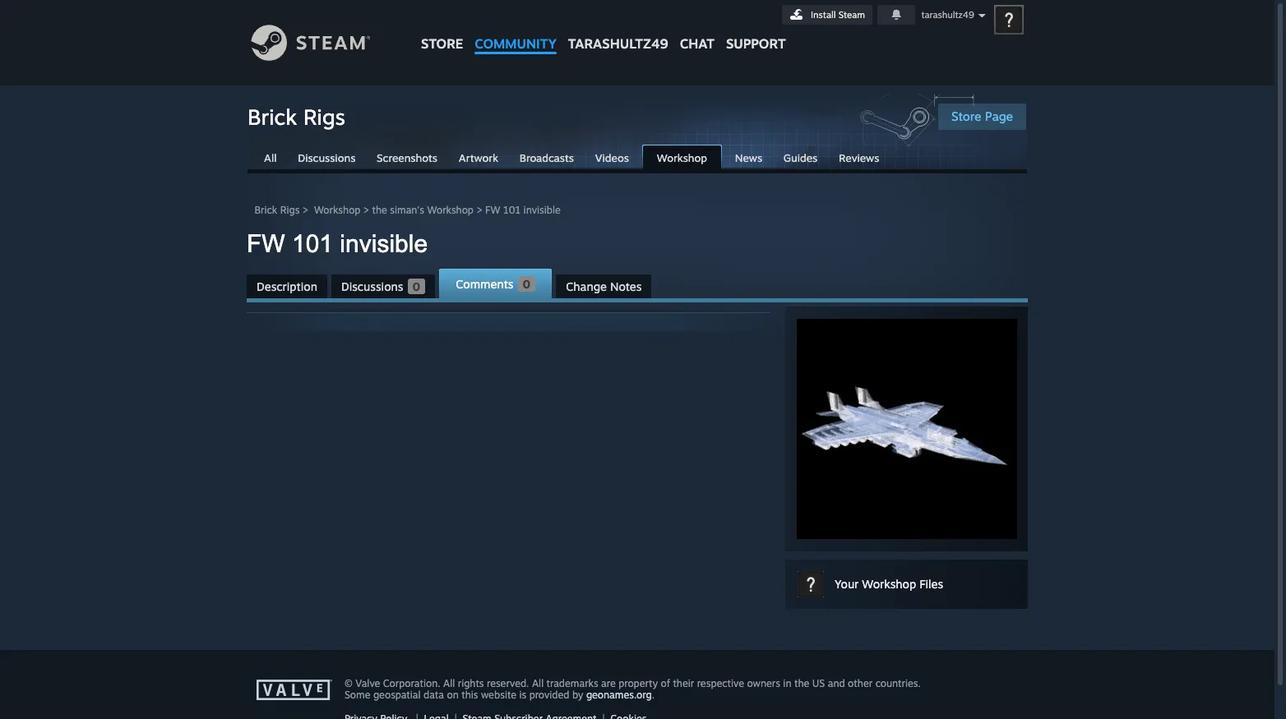 Task type: locate. For each thing, give the bounding box(es) containing it.
> right brick rigs link
[[303, 204, 309, 216]]

store page
[[952, 109, 1014, 124]]

some
[[345, 690, 371, 702]]

0 vertical spatial discussions
[[298, 151, 356, 165]]

and
[[828, 678, 846, 690]]

1 horizontal spatial all
[[444, 678, 455, 690]]

fw down artwork in the left of the page
[[485, 204, 501, 216]]

0 horizontal spatial rigs
[[280, 204, 300, 216]]

1 horizontal spatial workshop link
[[642, 145, 722, 171]]

chat
[[680, 35, 715, 52]]

change notes link
[[556, 275, 652, 299]]

1 vertical spatial the
[[795, 678, 810, 690]]

brick for brick rigs > workshop > the siman's workshop > fw 101 invisible
[[255, 204, 278, 216]]

0 horizontal spatial the
[[372, 204, 387, 216]]

workshop right "siman's"
[[427, 204, 474, 216]]

store
[[952, 109, 982, 124]]

your
[[835, 578, 859, 592]]

brick down all link
[[255, 204, 278, 216]]

invisible down "siman's"
[[340, 230, 428, 258]]

0 for discussions
[[413, 280, 421, 294]]

1 horizontal spatial the
[[795, 678, 810, 690]]

support
[[727, 35, 786, 52]]

valve logo image
[[257, 681, 336, 702]]

0 vertical spatial fw
[[485, 204, 501, 216]]

store
[[421, 35, 463, 52]]

news link
[[727, 146, 771, 169]]

the left "siman's"
[[372, 204, 387, 216]]

fw down brick rigs link
[[247, 230, 285, 258]]

artwork link
[[451, 146, 507, 169]]

discussions down fw 101 invisible
[[341, 280, 404, 294]]

0 vertical spatial brick
[[248, 104, 297, 130]]

geonames.org
[[587, 690, 652, 702]]

store page link
[[939, 104, 1027, 130]]

fw
[[485, 204, 501, 216], [247, 230, 285, 258]]

on
[[447, 690, 459, 702]]

0 horizontal spatial 0
[[413, 280, 421, 294]]

workshop left files
[[863, 578, 917, 592]]

brick rigs link
[[255, 204, 300, 216]]

0 vertical spatial rigs
[[303, 104, 345, 130]]

0 right comments
[[523, 277, 531, 291]]

discussions link
[[290, 146, 364, 169]]

brick up all link
[[248, 104, 297, 130]]

artwork
[[459, 151, 499, 165]]

all left rights at bottom left
[[444, 678, 455, 690]]

1 horizontal spatial tarashultz49
[[922, 9, 975, 21]]

workshop
[[657, 151, 708, 165], [314, 204, 361, 216], [427, 204, 474, 216], [863, 578, 917, 592]]

provided
[[530, 690, 570, 702]]

all
[[264, 151, 277, 165], [444, 678, 455, 690], [532, 678, 544, 690]]

1 vertical spatial rigs
[[280, 204, 300, 216]]

community
[[475, 35, 557, 52]]

videos
[[596, 151, 629, 165]]

1 vertical spatial discussions
[[341, 280, 404, 294]]

rigs for brick rigs > workshop > the siman's workshop > fw 101 invisible
[[280, 204, 300, 216]]

are
[[602, 678, 616, 690]]

description link
[[247, 275, 327, 299]]

brick
[[248, 104, 297, 130], [255, 204, 278, 216]]

1 vertical spatial workshop link
[[314, 204, 361, 216]]

invisible
[[524, 204, 561, 216], [340, 230, 428, 258]]

install steam link
[[783, 5, 873, 25]]

geonames.org link
[[587, 690, 652, 702]]

1 horizontal spatial fw
[[485, 204, 501, 216]]

101 down brick rigs link
[[292, 230, 333, 258]]

discussions for description
[[341, 280, 404, 294]]

1 horizontal spatial invisible
[[524, 204, 561, 216]]

>
[[303, 204, 309, 216], [364, 204, 369, 216], [477, 204, 483, 216]]

videos link
[[587, 146, 638, 169]]

countries.
[[876, 678, 921, 690]]

workshop up fw 101 invisible
[[314, 204, 361, 216]]

the right "in"
[[795, 678, 810, 690]]

all down brick rigs at the top of page
[[264, 151, 277, 165]]

guides
[[784, 151, 818, 165]]

other
[[848, 678, 873, 690]]

page
[[986, 109, 1014, 124]]

> left "siman's"
[[364, 204, 369, 216]]

rigs down all link
[[280, 204, 300, 216]]

valve
[[356, 678, 380, 690]]

> left the fw 101 invisible link
[[477, 204, 483, 216]]

broadcasts
[[520, 151, 574, 165]]

respective
[[698, 678, 745, 690]]

chat link
[[675, 0, 721, 56]]

trademarks
[[547, 678, 599, 690]]

2 horizontal spatial all
[[532, 678, 544, 690]]

fw 101 invisible link
[[485, 204, 561, 216]]

.
[[652, 690, 655, 702]]

tarashultz49
[[922, 9, 975, 21], [568, 35, 669, 52]]

0 horizontal spatial fw
[[247, 230, 285, 258]]

0 left comments
[[413, 280, 421, 294]]

workshop link
[[642, 145, 722, 171], [314, 204, 361, 216]]

© valve corporation. all rights reserved. all trademarks are property of their respective owners in the us and other countries. some geospatial data on this website is provided by geonames.org .
[[345, 678, 921, 702]]

2 > from the left
[[364, 204, 369, 216]]

notes
[[610, 280, 642, 294]]

workshop link up fw 101 invisible
[[314, 204, 361, 216]]

store link
[[416, 0, 469, 60]]

support link
[[721, 0, 792, 56]]

workshop link left the news
[[642, 145, 722, 171]]

us
[[813, 678, 826, 690]]

2 horizontal spatial >
[[477, 204, 483, 216]]

0 horizontal spatial >
[[303, 204, 309, 216]]

all right the is
[[532, 678, 544, 690]]

website
[[481, 690, 517, 702]]

discussions down brick rigs at the top of page
[[298, 151, 356, 165]]

the
[[372, 204, 387, 216], [795, 678, 810, 690]]

1 vertical spatial brick
[[255, 204, 278, 216]]

guides link
[[776, 146, 826, 169]]

invisible down broadcasts
[[524, 204, 561, 216]]

install
[[811, 9, 836, 21]]

this
[[462, 690, 478, 702]]

0 horizontal spatial tarashultz49
[[568, 35, 669, 52]]

rigs up discussions link
[[303, 104, 345, 130]]

1 vertical spatial 101
[[292, 230, 333, 258]]

0 horizontal spatial all
[[264, 151, 277, 165]]

101
[[504, 204, 521, 216], [292, 230, 333, 258]]

1 horizontal spatial rigs
[[303, 104, 345, 130]]

0 vertical spatial 101
[[504, 204, 521, 216]]

0 vertical spatial workshop link
[[642, 145, 722, 171]]

101 down artwork link
[[504, 204, 521, 216]]

discussions
[[298, 151, 356, 165], [341, 280, 404, 294]]

0 horizontal spatial 101
[[292, 230, 333, 258]]

screenshots link
[[369, 146, 446, 169]]

1 horizontal spatial 0
[[523, 277, 531, 291]]

rigs
[[303, 104, 345, 130], [280, 204, 300, 216]]

0 vertical spatial tarashultz49
[[922, 9, 975, 21]]

0 vertical spatial invisible
[[524, 204, 561, 216]]

install steam
[[811, 9, 866, 21]]

1 vertical spatial invisible
[[340, 230, 428, 258]]

0
[[523, 277, 531, 291], [413, 280, 421, 294]]

1 horizontal spatial >
[[364, 204, 369, 216]]

all link
[[256, 146, 285, 169]]



Task type: describe. For each thing, give the bounding box(es) containing it.
their
[[673, 678, 695, 690]]

rigs for brick rigs
[[303, 104, 345, 130]]

of
[[661, 678, 671, 690]]

reviews
[[839, 151, 880, 165]]

brick rigs > workshop > the siman's workshop > fw 101 invisible
[[255, 204, 561, 216]]

geospatial
[[374, 690, 421, 702]]

siman's
[[390, 204, 425, 216]]

discussions for all
[[298, 151, 356, 165]]

0 for comments
[[523, 277, 531, 291]]

screenshots
[[377, 151, 438, 165]]

comments
[[456, 277, 514, 291]]

steam
[[839, 9, 866, 21]]

by
[[573, 690, 584, 702]]

description
[[257, 280, 318, 294]]

property
[[619, 678, 658, 690]]

©
[[345, 678, 353, 690]]

your workshop files
[[835, 578, 944, 592]]

change
[[566, 280, 607, 294]]

in
[[784, 678, 792, 690]]

1 > from the left
[[303, 204, 309, 216]]

0 vertical spatial the
[[372, 204, 387, 216]]

owners
[[748, 678, 781, 690]]

rights
[[458, 678, 484, 690]]

1 vertical spatial fw
[[247, 230, 285, 258]]

news
[[735, 151, 763, 165]]

0 horizontal spatial invisible
[[340, 230, 428, 258]]

fw 101 invisible
[[247, 230, 428, 258]]

the siman's workshop link
[[372, 204, 474, 216]]

1 horizontal spatial 101
[[504, 204, 521, 216]]

change notes
[[566, 280, 642, 294]]

the inside © valve corporation. all rights reserved. all trademarks are property of their respective owners in the us and other countries. some geospatial data on this website is provided by geonames.org .
[[795, 678, 810, 690]]

reviews link
[[831, 146, 888, 169]]

0 horizontal spatial workshop link
[[314, 204, 361, 216]]

reserved.
[[487, 678, 529, 690]]

community link
[[469, 0, 563, 60]]

workshop left the news
[[657, 151, 708, 165]]

3 > from the left
[[477, 204, 483, 216]]

is
[[520, 690, 527, 702]]

files
[[920, 578, 944, 592]]

tarashultz49 link
[[563, 0, 675, 60]]

brick for brick rigs
[[248, 104, 297, 130]]

corporation.
[[383, 678, 441, 690]]

data
[[424, 690, 444, 702]]

broadcasts link
[[512, 146, 583, 169]]

brick rigs
[[248, 104, 345, 130]]

1 vertical spatial tarashultz49
[[568, 35, 669, 52]]



Task type: vqa. For each thing, say whether or not it's contained in the screenshot.
countries.
yes



